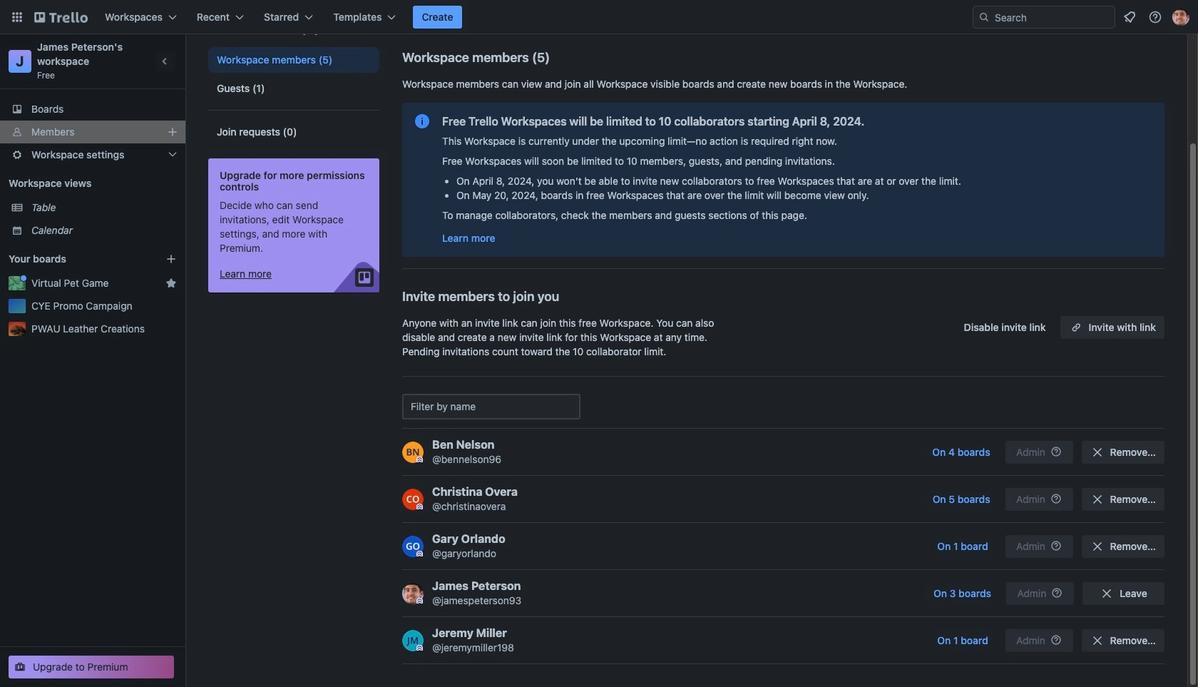 Task type: vqa. For each thing, say whether or not it's contained in the screenshot.
Starred Icon
yes



Task type: locate. For each thing, give the bounding box(es) containing it.
0 vertical spatial james peterson (jamespeterson93) image
[[1173, 9, 1190, 26]]

add board image
[[166, 253, 177, 265]]

1 this member is an admin of this workspace. image from the top
[[417, 456, 423, 463]]

this member is an admin of this workspace. image
[[417, 645, 423, 651]]

3 this member is an admin of this workspace. image from the top
[[417, 550, 423, 557]]

2 this member is an admin of this workspace. image from the top
[[417, 503, 423, 510]]

workspace navigation collapse icon image
[[156, 51, 176, 71]]

james peterson (jamespeterson93) image inside primary element
[[1173, 9, 1190, 26]]

this member is an admin of this workspace. image up christina overa (christinaovera) icon
[[417, 456, 423, 463]]

james peterson (jamespeterson93) image right open information menu image
[[1173, 9, 1190, 26]]

this member is an admin of this workspace. image up jeremy miller (jeremymiller198) icon at left bottom
[[417, 597, 423, 604]]

0 horizontal spatial james peterson (jamespeterson93) image
[[402, 583, 424, 604]]

ben nelson (bennelson96) image
[[402, 441, 424, 463]]

james peterson (jamespeterson93) image down 'gary orlando (garyorlando)' image in the bottom of the page
[[402, 583, 424, 604]]

james peterson (jamespeterson93) image
[[1173, 9, 1190, 26], [402, 583, 424, 604]]

back to home image
[[34, 6, 88, 29]]

this member is an admin of this workspace. image
[[417, 456, 423, 463], [417, 503, 423, 510], [417, 550, 423, 557], [417, 597, 423, 604]]

0 notifications image
[[1121, 9, 1139, 26]]

4 this member is an admin of this workspace. image from the top
[[417, 597, 423, 604]]

this member is an admin of this workspace. image down christina overa (christinaovera) icon
[[417, 550, 423, 557]]

1 horizontal spatial james peterson (jamespeterson93) image
[[1173, 9, 1190, 26]]

this member is an admin of this workspace. image up 'gary orlando (garyorlando)' image in the bottom of the page
[[417, 503, 423, 510]]

your boards with 3 items element
[[9, 250, 144, 268]]

Filter by name text field
[[402, 394, 581, 419]]

open information menu image
[[1149, 10, 1163, 24]]

1 vertical spatial james peterson (jamespeterson93) image
[[402, 583, 424, 604]]

jeremy miller (jeremymiller198) image
[[402, 630, 424, 651]]



Task type: describe. For each thing, give the bounding box(es) containing it.
search image
[[979, 11, 990, 23]]

this member is an admin of this workspace. image for ben nelson (bennelson96) icon
[[417, 456, 423, 463]]

this member is an admin of this workspace. image for christina overa (christinaovera) icon
[[417, 503, 423, 510]]

christina overa (christinaovera) image
[[402, 488, 424, 510]]

Search field
[[973, 6, 1116, 29]]

this member is an admin of this workspace. image for the bottom james peterson (jamespeterson93) "icon"
[[417, 597, 423, 604]]

primary element
[[0, 0, 1199, 34]]

starred icon image
[[166, 278, 177, 289]]

gary orlando (garyorlando) image
[[402, 535, 424, 557]]

this member is an admin of this workspace. image for 'gary orlando (garyorlando)' image in the bottom of the page
[[417, 550, 423, 557]]



